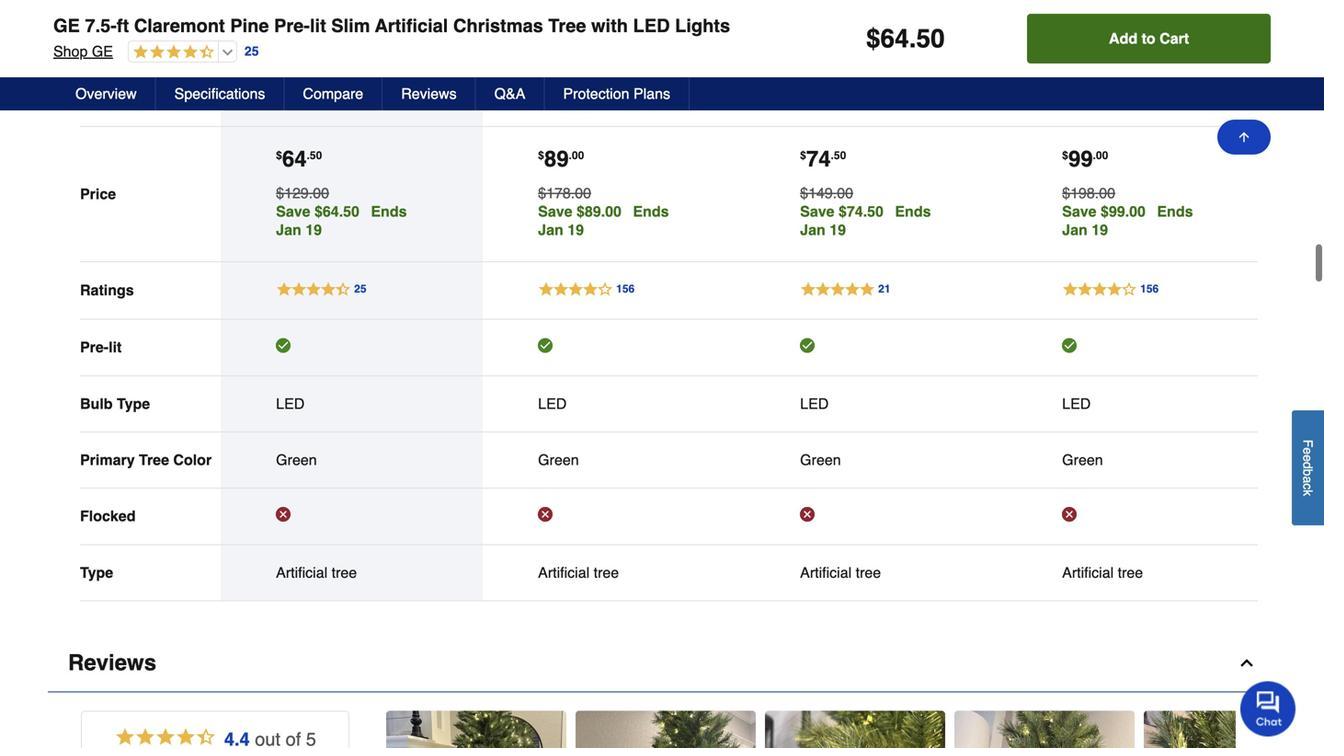 Task type: vqa. For each thing, say whether or not it's contained in the screenshot.


Task type: describe. For each thing, give the bounding box(es) containing it.
$ for save $89.00
[[538, 149, 545, 162]]

0 horizontal spatial tree
[[139, 451, 169, 468]]

0 vertical spatial reviews button
[[383, 77, 476, 110]]

2 led cell from the left
[[538, 395, 690, 413]]

ends jan 19 for 74
[[801, 203, 932, 238]]

specifications button
[[156, 77, 285, 110]]

ends jan 19 for 99
[[1063, 203, 1194, 238]]

0 horizontal spatial type
[[80, 564, 113, 581]]

2 artificial tree cell from the left
[[538, 564, 690, 582]]

1 horizontal spatial ge
[[92, 43, 113, 60]]

3 green cell from the left
[[801, 451, 952, 469]]

3 led cell from the left
[[801, 395, 952, 413]]

1 horizontal spatial reviews
[[401, 85, 457, 102]]

k
[[1301, 490, 1316, 496]]

$ 89 . 00
[[538, 146, 584, 172]]

price
[[80, 185, 116, 202]]

$64.50
[[315, 203, 360, 220]]

1 horizontal spatial 64
[[881, 24, 910, 53]]

2 tree from the left
[[594, 564, 619, 581]]

color
[[173, 451, 212, 468]]

. for save $64.50
[[307, 149, 310, 162]]

save $99.00
[[1063, 203, 1146, 220]]

ends for 99
[[1158, 203, 1194, 220]]

74
[[807, 146, 831, 172]]

1 led cell from the left
[[276, 395, 428, 413]]

2 horizontal spatial 50
[[917, 24, 946, 53]]

1 vertical spatial reviews button
[[48, 634, 1277, 692]]

chat invite button image
[[1241, 680, 1297, 737]]

$ for save $64.50
[[276, 149, 282, 162]]

artificial for 3rd artificial tree cell from right
[[538, 564, 590, 581]]

shop
[[53, 43, 88, 60]]

primary
[[80, 451, 135, 468]]

artificial for third artificial tree cell
[[801, 564, 852, 581]]

protection plans
[[564, 85, 671, 102]]

compare
[[303, 85, 364, 102]]

save for 89
[[538, 203, 573, 220]]

bulb type
[[80, 395, 150, 412]]

a
[[1301, 476, 1316, 483]]

2 yes image from the left
[[801, 338, 815, 353]]

25
[[245, 44, 259, 59]]

0 vertical spatial pre-
[[274, 15, 310, 36]]

pine
[[230, 15, 269, 36]]

$ for save $99.00
[[1063, 149, 1069, 162]]

$74.50
[[839, 203, 884, 220]]

2 green from the left
[[538, 451, 579, 468]]

f
[[1301, 439, 1316, 447]]

primary tree color
[[80, 451, 212, 468]]

$ 99 . 00
[[1063, 146, 1109, 172]]

1 horizontal spatial $ 64 . 50
[[867, 24, 946, 53]]

1 tree from the left
[[332, 564, 357, 581]]

artificial tree for first artificial tree cell from the left
[[276, 564, 357, 581]]

1 no image from the left
[[538, 507, 553, 522]]

save for 64
[[276, 203, 311, 220]]

0 vertical spatial ge
[[53, 15, 80, 36]]

1 vertical spatial pre-
[[80, 339, 109, 356]]

christmas
[[454, 15, 544, 36]]

1 yes image from the left
[[276, 338, 291, 353]]

shop ge
[[53, 43, 113, 60]]

$99.00
[[1101, 203, 1146, 220]]

19 for 99
[[1092, 221, 1109, 238]]

2 no image from the left
[[1063, 507, 1078, 522]]

ends for 64
[[371, 203, 407, 220]]

0 vertical spatial 4.4 stars image
[[129, 44, 214, 61]]

. for save $89.00
[[569, 149, 572, 162]]

artificial tree for third artificial tree cell
[[801, 564, 882, 581]]

$89.00
[[577, 203, 622, 220]]

1 vertical spatial $ 64 . 50
[[276, 146, 322, 172]]

1 vertical spatial 4.4 stars image
[[114, 725, 217, 748]]

jan for 74
[[801, 221, 826, 238]]

f e e d b a c k
[[1301, 439, 1316, 496]]

1 no image from the left
[[276, 507, 291, 522]]

19 for 74
[[830, 221, 846, 238]]

chevron up image
[[1238, 654, 1257, 672]]

. for save $99.00
[[1094, 149, 1097, 162]]

3 yes image from the left
[[1063, 338, 1078, 353]]

ratings
[[80, 282, 134, 299]]

4 artificial tree cell from the left
[[1063, 564, 1215, 582]]

0 horizontal spatial reviews
[[68, 650, 156, 675]]



Task type: locate. For each thing, give the bounding box(es) containing it.
2 artificial tree from the left
[[538, 564, 619, 581]]

1 vertical spatial ge
[[92, 43, 113, 60]]

3 save from the left
[[801, 203, 835, 220]]

1 vertical spatial lit
[[109, 339, 122, 356]]

cell
[[276, 338, 428, 357], [538, 338, 690, 357], [801, 338, 952, 357], [1063, 338, 1215, 357], [276, 507, 428, 526], [538, 507, 690, 526], [801, 507, 952, 526], [1063, 507, 1215, 526]]

save
[[276, 203, 311, 220], [538, 203, 573, 220], [801, 203, 835, 220], [1063, 203, 1097, 220]]

arrow up image
[[1238, 130, 1252, 144]]

2 ends jan 19 from the left
[[538, 203, 669, 238]]

0 horizontal spatial pre-
[[80, 339, 109, 356]]

4.4 stars image
[[129, 44, 214, 61], [114, 725, 217, 748]]

reviews
[[401, 85, 457, 102], [68, 650, 156, 675]]

$178.00
[[538, 184, 592, 201]]

led
[[634, 15, 670, 36], [276, 395, 305, 412], [538, 395, 567, 412], [801, 395, 829, 412], [1063, 395, 1092, 412]]

pre-
[[274, 15, 310, 36], [80, 339, 109, 356]]

00 for 89
[[572, 149, 584, 162]]

4 green from the left
[[1063, 451, 1104, 468]]

specifications
[[175, 85, 265, 102]]

pre- right 'pine'
[[274, 15, 310, 36]]

overview
[[75, 85, 137, 102]]

.
[[910, 24, 917, 53], [307, 149, 310, 162], [569, 149, 572, 162], [831, 149, 834, 162], [1094, 149, 1097, 162]]

jan down "save $99.00"
[[1063, 221, 1088, 238]]

ends right $64.50
[[371, 203, 407, 220]]

slim
[[331, 15, 370, 36]]

1 artificial tree cell from the left
[[276, 564, 428, 582]]

d
[[1301, 462, 1316, 469]]

0 vertical spatial $ 64 . 50
[[867, 24, 946, 53]]

$ inside $ 74 . 50
[[801, 149, 807, 162]]

q&a
[[495, 85, 526, 102]]

flocked
[[80, 508, 136, 525]]

1 vertical spatial type
[[80, 564, 113, 581]]

save for 74
[[801, 203, 835, 220]]

3 green from the left
[[801, 451, 842, 468]]

led cell
[[276, 395, 428, 413], [538, 395, 690, 413], [801, 395, 952, 413], [1063, 395, 1215, 413]]

artificial tree for fourth artificial tree cell from the left
[[1063, 564, 1144, 581]]

cart
[[1160, 30, 1190, 47], [363, 78, 392, 95], [625, 78, 654, 95], [887, 78, 917, 95], [1149, 78, 1179, 95]]

$ inside $ 99 . 00
[[1063, 149, 1069, 162]]

led for 4th 'led' cell from right
[[276, 395, 305, 412]]

save down "$129.00"
[[276, 203, 311, 220]]

yes image
[[276, 338, 291, 353], [801, 338, 815, 353], [1063, 338, 1078, 353]]

1 vertical spatial tree
[[139, 451, 169, 468]]

19
[[306, 221, 322, 238], [568, 221, 584, 238], [830, 221, 846, 238], [1092, 221, 1109, 238]]

ge
[[53, 15, 80, 36], [92, 43, 113, 60]]

. inside $ 74 . 50
[[831, 149, 834, 162]]

0 vertical spatial lit
[[310, 15, 326, 36]]

ends jan 19 for 64
[[276, 203, 407, 238]]

0 horizontal spatial yes image
[[276, 338, 291, 353]]

jan for 99
[[1063, 221, 1088, 238]]

lights
[[675, 15, 731, 36]]

type right bulb
[[117, 395, 150, 412]]

0 horizontal spatial 50
[[310, 149, 322, 162]]

1 horizontal spatial 50
[[834, 149, 847, 162]]

4 artificial tree from the left
[[1063, 564, 1144, 581]]

3 jan from the left
[[801, 221, 826, 238]]

1 horizontal spatial no image
[[801, 507, 815, 522]]

ge down the 7.5-
[[92, 43, 113, 60]]

0 vertical spatial tree
[[549, 15, 587, 36]]

50 inside $ 74 . 50
[[834, 149, 847, 162]]

2 e from the top
[[1301, 454, 1316, 462]]

protection
[[564, 85, 630, 102]]

50 inside $ 64 . 50
[[310, 149, 322, 162]]

19 for 89
[[568, 221, 584, 238]]

1 horizontal spatial 00
[[1097, 149, 1109, 162]]

99
[[1069, 146, 1094, 172]]

2 green cell from the left
[[538, 451, 690, 469]]

0 horizontal spatial no image
[[538, 507, 553, 522]]

. inside $ 99 . 00
[[1094, 149, 1097, 162]]

ends jan 19 down $178.00
[[538, 203, 669, 238]]

ends jan 19 down "$129.00"
[[276, 203, 407, 238]]

ge up shop
[[53, 15, 80, 36]]

1 horizontal spatial yes image
[[801, 338, 815, 353]]

$ 74 . 50
[[801, 146, 847, 172]]

ends
[[371, 203, 407, 220], [633, 203, 669, 220], [896, 203, 932, 220], [1158, 203, 1194, 220]]

ends for 74
[[896, 203, 932, 220]]

3 artificial tree from the left
[[801, 564, 882, 581]]

ft
[[117, 15, 129, 36]]

1 vertical spatial 64
[[282, 146, 307, 172]]

. for save $74.50
[[831, 149, 834, 162]]

1 e from the top
[[1301, 447, 1316, 454]]

00
[[572, 149, 584, 162], [1097, 149, 1109, 162]]

. inside $ 89 . 00
[[569, 149, 572, 162]]

4 ends from the left
[[1158, 203, 1194, 220]]

64
[[881, 24, 910, 53], [282, 146, 307, 172]]

0 horizontal spatial 64
[[282, 146, 307, 172]]

1 horizontal spatial tree
[[549, 15, 587, 36]]

4 save from the left
[[1063, 203, 1097, 220]]

3 19 from the left
[[830, 221, 846, 238]]

0 vertical spatial 64
[[881, 24, 910, 53]]

save down $149.00
[[801, 203, 835, 220]]

ends right $99.00
[[1158, 203, 1194, 220]]

save down $198.00
[[1063, 203, 1097, 220]]

4 green cell from the left
[[1063, 451, 1215, 469]]

type
[[117, 395, 150, 412], [80, 564, 113, 581]]

ends jan 19 down $198.00
[[1063, 203, 1194, 238]]

e up b in the right of the page
[[1301, 454, 1316, 462]]

1 00 from the left
[[572, 149, 584, 162]]

artificial tree
[[276, 564, 357, 581], [538, 564, 619, 581], [801, 564, 882, 581], [1063, 564, 1144, 581]]

0 horizontal spatial lit
[[109, 339, 122, 356]]

save for 99
[[1063, 203, 1097, 220]]

lit left slim
[[310, 15, 326, 36]]

ends jan 19 for 89
[[538, 203, 669, 238]]

2 19 from the left
[[568, 221, 584, 238]]

reviews button
[[383, 77, 476, 110], [48, 634, 1277, 692]]

ends jan 19
[[276, 203, 407, 238], [538, 203, 669, 238], [801, 203, 932, 238], [1063, 203, 1194, 238]]

0 horizontal spatial 00
[[572, 149, 584, 162]]

4 led cell from the left
[[1063, 395, 1215, 413]]

2 00 from the left
[[1097, 149, 1109, 162]]

pre- up bulb
[[80, 339, 109, 356]]

1 ends from the left
[[371, 203, 407, 220]]

c
[[1301, 483, 1316, 490]]

save $74.50
[[801, 203, 884, 220]]

$198.00
[[1063, 184, 1116, 201]]

lit
[[310, 15, 326, 36], [109, 339, 122, 356]]

2 save from the left
[[538, 203, 573, 220]]

b
[[1301, 469, 1316, 476]]

artificial
[[375, 15, 448, 36], [276, 564, 328, 581], [538, 564, 590, 581], [801, 564, 852, 581], [1063, 564, 1114, 581]]

2 ends from the left
[[633, 203, 669, 220]]

add
[[1110, 30, 1138, 47], [312, 78, 341, 95], [574, 78, 603, 95], [836, 78, 865, 95], [1099, 78, 1127, 95]]

19 down "save $99.00"
[[1092, 221, 1109, 238]]

led for second 'led' cell from the right
[[801, 395, 829, 412]]

2 jan from the left
[[538, 221, 564, 238]]

1 19 from the left
[[306, 221, 322, 238]]

tree left with
[[549, 15, 587, 36]]

1 jan from the left
[[276, 221, 302, 238]]

0 horizontal spatial ge
[[53, 15, 80, 36]]

19 down the save $74.50
[[830, 221, 846, 238]]

e
[[1301, 447, 1316, 454], [1301, 454, 1316, 462]]

jan
[[276, 221, 302, 238], [538, 221, 564, 238], [801, 221, 826, 238], [1063, 221, 1088, 238]]

19 down save $64.50
[[306, 221, 322, 238]]

artificial tree cell
[[276, 564, 428, 582], [538, 564, 690, 582], [801, 564, 952, 582], [1063, 564, 1215, 582]]

ends right $89.00
[[633, 203, 669, 220]]

00 right 89
[[572, 149, 584, 162]]

with
[[592, 15, 628, 36]]

tree
[[332, 564, 357, 581], [594, 564, 619, 581], [856, 564, 882, 581], [1119, 564, 1144, 581]]

artificial tree for 3rd artificial tree cell from right
[[538, 564, 619, 581]]

pre-lit
[[80, 339, 122, 356]]

jan for 64
[[276, 221, 302, 238]]

0 vertical spatial reviews
[[401, 85, 457, 102]]

3 tree from the left
[[856, 564, 882, 581]]

add to cart
[[1110, 30, 1190, 47], [312, 78, 392, 95], [574, 78, 654, 95], [836, 78, 917, 95], [1099, 78, 1179, 95]]

1 horizontal spatial type
[[117, 395, 150, 412]]

yes image
[[538, 338, 553, 353]]

1 horizontal spatial lit
[[310, 15, 326, 36]]

no image
[[538, 507, 553, 522], [1063, 507, 1078, 522]]

0 horizontal spatial $ 64 . 50
[[276, 146, 322, 172]]

00 inside $ 89 . 00
[[572, 149, 584, 162]]

jan for 89
[[538, 221, 564, 238]]

save $64.50
[[276, 203, 360, 220]]

no image
[[276, 507, 291, 522], [801, 507, 815, 522]]

50 for save $64.50
[[310, 149, 322, 162]]

$129.00
[[276, 184, 329, 201]]

q&a button
[[476, 77, 545, 110]]

green
[[276, 451, 317, 468], [538, 451, 579, 468], [801, 451, 842, 468], [1063, 451, 1104, 468]]

ge 7.5-ft claremont pine pre-lit slim artificial christmas tree with led lights
[[53, 15, 731, 36]]

19 for 64
[[306, 221, 322, 238]]

1 horizontal spatial pre-
[[274, 15, 310, 36]]

bulb
[[80, 395, 113, 412]]

1 save from the left
[[276, 203, 311, 220]]

plans
[[634, 85, 671, 102]]

jan down save $89.00
[[538, 221, 564, 238]]

2 horizontal spatial yes image
[[1063, 338, 1078, 353]]

2 no image from the left
[[801, 507, 815, 522]]

00 for 99
[[1097, 149, 1109, 162]]

19 down save $89.00
[[568, 221, 584, 238]]

$ 64 . 50
[[867, 24, 946, 53], [276, 146, 322, 172]]

artificial for fourth artificial tree cell from the left
[[1063, 564, 1114, 581]]

89
[[545, 146, 569, 172]]

1 horizontal spatial no image
[[1063, 507, 1078, 522]]

1 ends jan 19 from the left
[[276, 203, 407, 238]]

artificial for first artificial tree cell from the left
[[276, 564, 328, 581]]

1 vertical spatial reviews
[[68, 650, 156, 675]]

3 ends from the left
[[896, 203, 932, 220]]

$149.00
[[801, 184, 854, 201]]

0 horizontal spatial no image
[[276, 507, 291, 522]]

led for 4th 'led' cell from left
[[1063, 395, 1092, 412]]

1 green cell from the left
[[276, 451, 428, 469]]

1 green from the left
[[276, 451, 317, 468]]

type down flocked
[[80, 564, 113, 581]]

7.5-
[[85, 15, 117, 36]]

3 ends jan 19 from the left
[[801, 203, 932, 238]]

tree
[[549, 15, 587, 36], [139, 451, 169, 468]]

overview button
[[57, 77, 156, 110]]

4 tree from the left
[[1119, 564, 1144, 581]]

claremont
[[134, 15, 225, 36]]

ends jan 19 down $149.00
[[801, 203, 932, 238]]

save down $178.00
[[538, 203, 573, 220]]

50
[[917, 24, 946, 53], [310, 149, 322, 162], [834, 149, 847, 162]]

f e e d b a c k button
[[1293, 410, 1325, 525]]

protection plans button
[[545, 77, 690, 110]]

save $89.00
[[538, 203, 622, 220]]

00 inside $ 99 . 00
[[1097, 149, 1109, 162]]

add to cart button
[[1028, 14, 1272, 63], [276, 65, 428, 108], [538, 65, 690, 108], [801, 65, 952, 108], [1063, 65, 1215, 108]]

00 right 99
[[1097, 149, 1109, 162]]

e up d
[[1301, 447, 1316, 454]]

to
[[1142, 30, 1156, 47], [345, 78, 359, 95], [607, 78, 621, 95], [869, 78, 883, 95], [1131, 78, 1145, 95]]

4 19 from the left
[[1092, 221, 1109, 238]]

tree left the color at the bottom left of page
[[139, 451, 169, 468]]

compare button
[[285, 77, 383, 110]]

led for third 'led' cell from the right
[[538, 395, 567, 412]]

3 artificial tree cell from the left
[[801, 564, 952, 582]]

$
[[867, 24, 881, 53], [276, 149, 282, 162], [538, 149, 545, 162], [801, 149, 807, 162], [1063, 149, 1069, 162]]

jan down save $64.50
[[276, 221, 302, 238]]

ends for 89
[[633, 203, 669, 220]]

50 for save $74.50
[[834, 149, 847, 162]]

jan down the save $74.50
[[801, 221, 826, 238]]

green cell
[[276, 451, 428, 469], [538, 451, 690, 469], [801, 451, 952, 469], [1063, 451, 1215, 469]]

1 artificial tree from the left
[[276, 564, 357, 581]]

$ inside $ 89 . 00
[[538, 149, 545, 162]]

lit up bulb type
[[109, 339, 122, 356]]

ends right $74.50
[[896, 203, 932, 220]]

4 ends jan 19 from the left
[[1063, 203, 1194, 238]]

$ for save $74.50
[[801, 149, 807, 162]]

0 vertical spatial type
[[117, 395, 150, 412]]

4 jan from the left
[[1063, 221, 1088, 238]]



